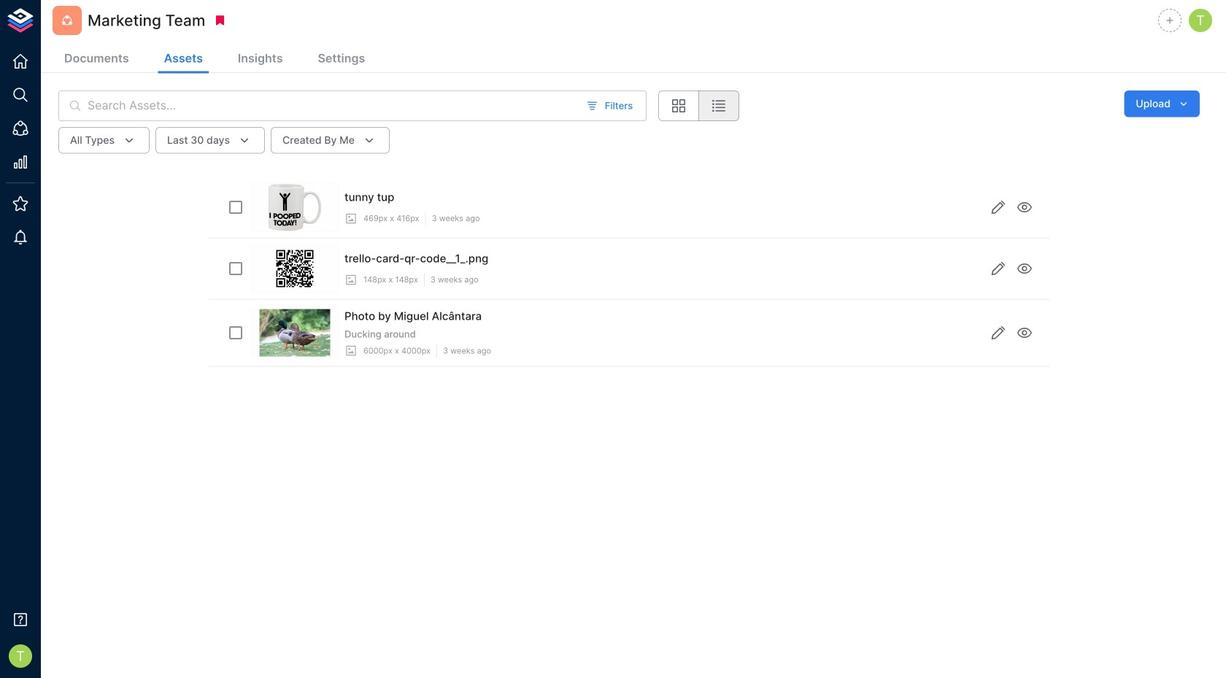 Task type: locate. For each thing, give the bounding box(es) containing it.
photo by miguel alcântara image
[[259, 309, 331, 357]]

trello card qr code__1_.png image
[[271, 245, 319, 292]]

group
[[659, 91, 740, 121]]



Task type: vqa. For each thing, say whether or not it's contained in the screenshot.
second Favorite image from the top of the page
no



Task type: describe. For each thing, give the bounding box(es) containing it.
Search Assets... text field
[[88, 91, 578, 121]]

remove bookmark image
[[214, 14, 227, 27]]

tunny tup image
[[268, 184, 322, 231]]



